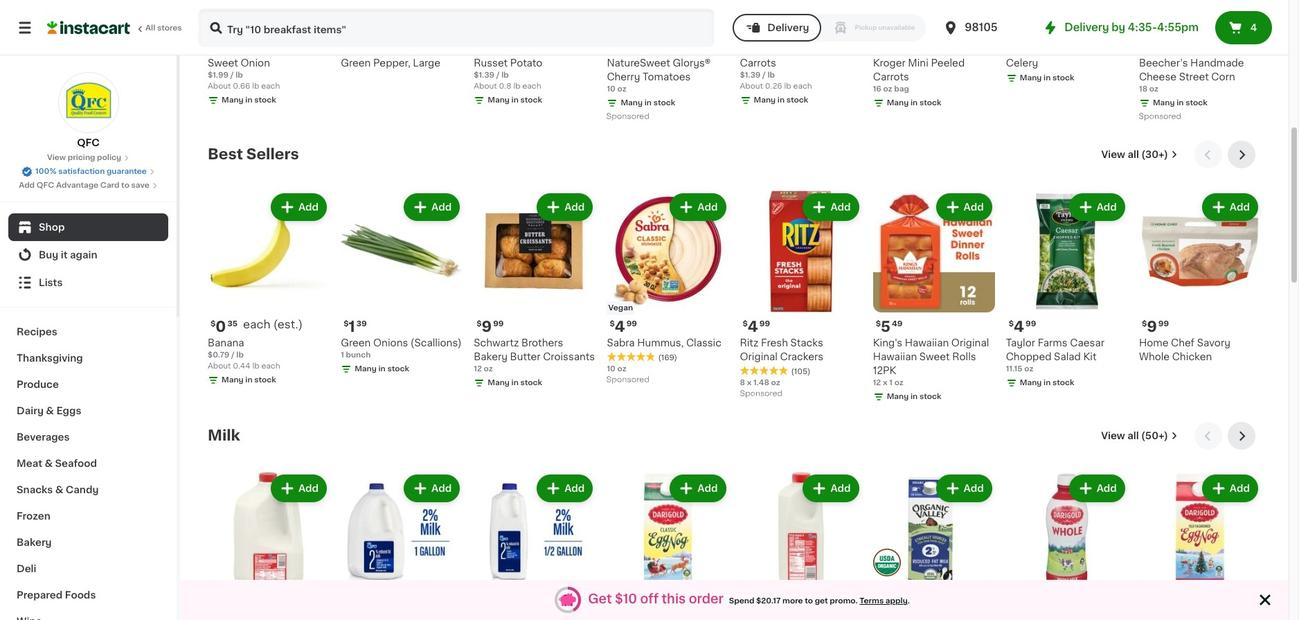 Task type: locate. For each thing, give the bounding box(es) containing it.
0 vertical spatial all
[[1128, 150, 1140, 160]]

green
[[341, 58, 371, 68], [341, 338, 371, 348]]

99
[[626, 40, 637, 48], [889, 40, 900, 48], [493, 320, 504, 328], [627, 320, 637, 328], [760, 320, 770, 328], [1026, 320, 1037, 328], [1159, 320, 1170, 328], [626, 602, 637, 609], [759, 602, 769, 609]]

0 horizontal spatial 6
[[615, 601, 625, 616]]

dairy
[[17, 406, 44, 416]]

to inside get $10 off this order spend $20.17 more to get promo. terms apply .
[[805, 598, 813, 605]]

16
[[873, 85, 882, 93]]

naturesweet glorys® cherry tomatoes 10 oz
[[607, 58, 711, 93]]

0 vertical spatial original
[[952, 338, 990, 348]]

each up potato
[[502, 39, 529, 50]]

0 vertical spatial green
[[341, 58, 371, 68]]

$ 4 99
[[610, 320, 637, 334], [743, 320, 770, 334], [1009, 320, 1037, 334]]

0 horizontal spatial original
[[740, 352, 778, 362]]

in down "/lb"
[[1044, 74, 1051, 82]]

8 x 1.48 oz
[[740, 379, 781, 387]]

green inside green onions (scallions) 1 bunch
[[341, 338, 371, 348]]

rolls
[[953, 352, 977, 362]]

0 for banana
[[216, 320, 226, 334]]

0 vertical spatial 39
[[357, 40, 367, 48]]

1 vertical spatial to
[[805, 598, 813, 605]]

(est.) inside $1.31 each (estimated) element
[[268, 39, 297, 50]]

$ 9 99 for home chef savory whole chicken
[[1142, 320, 1170, 334]]

sponsored badge image
[[607, 113, 649, 121], [1140, 113, 1181, 121], [607, 376, 649, 384], [740, 390, 782, 398]]

0 horizontal spatial 35
[[228, 320, 238, 328]]

1 $1.39 from the left
[[474, 72, 495, 79]]

banana
[[208, 338, 244, 348]]

99 inside $ 1 99
[[889, 40, 900, 48]]

/
[[231, 72, 234, 79], [497, 72, 500, 79], [763, 72, 766, 79], [231, 352, 235, 359]]

bag
[[895, 85, 910, 93]]

kroger mini peeled carrots 16 oz bag
[[873, 58, 965, 93]]

$ inside $ 1 11
[[477, 40, 482, 48]]

$ 0 35 inside product group
[[211, 320, 238, 334]]

99 up schwartz on the bottom
[[493, 320, 504, 328]]

1 vertical spatial 10
[[607, 365, 616, 373]]

39
[[357, 40, 367, 48], [357, 320, 367, 328]]

lb right "0.26" at the right top
[[785, 83, 792, 90]]

all inside 'popup button'
[[1128, 150, 1140, 160]]

buy it again
[[39, 250, 97, 260]]

100% satisfaction guarantee button
[[22, 164, 155, 177]]

many
[[1020, 74, 1042, 82], [222, 96, 244, 104], [488, 96, 510, 104], [754, 96, 776, 104], [621, 99, 643, 107], [887, 99, 909, 107], [1153, 99, 1175, 107], [355, 365, 377, 373], [222, 376, 244, 384], [488, 379, 510, 387], [1020, 379, 1042, 387], [887, 393, 909, 401]]

/ inside banana $0.79 / lb about 0.44 lb each
[[231, 352, 235, 359]]

0 vertical spatial item carousel region
[[208, 141, 1262, 411]]

1 vertical spatial $0.35 each (estimated) element
[[208, 318, 330, 336]]

all for king's hawaiian original hawaiian sweet rolls 12pk
[[1128, 150, 1140, 160]]

2
[[748, 601, 757, 616]]

about inside carrots $1.39 / lb about 0.26 lb each
[[740, 83, 763, 90]]

0 horizontal spatial x
[[747, 379, 752, 387]]

99 up the kroger
[[889, 40, 900, 48]]

recipes link
[[8, 319, 168, 345]]

prepared
[[17, 590, 63, 600]]

(est.)
[[268, 39, 297, 50], [532, 39, 562, 50], [806, 39, 835, 50], [273, 319, 303, 330]]

$ 4 99 up sabra
[[610, 320, 637, 334]]

$ inside the $ 1 31
[[211, 40, 216, 48]]

home
[[1140, 338, 1169, 348]]

ritz
[[740, 338, 759, 348]]

1 39 from the top
[[357, 40, 367, 48]]

1 9 from the left
[[482, 320, 492, 334]]

milk
[[208, 428, 240, 443]]

deli link
[[8, 556, 168, 582]]

1 horizontal spatial delivery
[[1065, 22, 1110, 33]]

0 vertical spatial sweet
[[208, 58, 238, 68]]

35 up carrots $1.39 / lb about 0.26 lb each
[[760, 40, 770, 48]]

0 horizontal spatial $ 4 99
[[610, 320, 637, 334]]

about down the "$0.79"
[[208, 363, 231, 370]]

sellers
[[246, 147, 299, 162]]

product group containing 3
[[607, 0, 729, 124]]

each (est.) inside product group
[[243, 319, 303, 330]]

/lb
[[1038, 39, 1053, 50]]

1 vertical spatial 39
[[357, 320, 367, 328]]

more
[[783, 598, 803, 605]]

qfc up view pricing policy link
[[77, 138, 100, 148]]

oz down schwartz on the bottom
[[484, 365, 493, 373]]

0 horizontal spatial 9
[[482, 320, 492, 334]]

x right 8 on the bottom
[[747, 379, 752, 387]]

1 $ 4 99 from the left
[[610, 320, 637, 334]]

0 vertical spatial $ 1 39
[[344, 40, 367, 54]]

in down naturesweet glorys® cherry tomatoes 10 oz
[[645, 99, 652, 107]]

satisfaction
[[58, 168, 105, 175]]

$ 4 99 for ritz
[[743, 320, 770, 334]]

39 up green pepper, large
[[357, 40, 367, 48]]

many in stock down the celery
[[1020, 74, 1075, 82]]

in down street
[[1177, 99, 1184, 107]]

0 up carrots $1.39 / lb about 0.26 lb each
[[748, 40, 759, 54]]

2 $ 4 99 from the left
[[743, 320, 770, 334]]

(50+)
[[1142, 431, 1169, 441]]

$ 5 49
[[876, 320, 903, 334]]

all left (50+)
[[1128, 431, 1139, 441]]

1 left bunch
[[341, 352, 344, 359]]

1 vertical spatial bakery
[[17, 538, 52, 547]]

$ 9 99 up home
[[1142, 320, 1170, 334]]

0 vertical spatial $0.35 each (estimated) element
[[740, 38, 862, 56]]

green for green onions (scallions) 1 bunch
[[341, 338, 371, 348]]

12 down the "12pk"
[[873, 379, 881, 387]]

$ inside the $ 6 99
[[610, 602, 615, 609]]

king's
[[873, 338, 903, 348]]

0 horizontal spatial $ 9 99
[[477, 320, 504, 334]]

in down onions
[[379, 365, 386, 373]]

add button
[[272, 195, 326, 220], [405, 195, 459, 220], [538, 195, 592, 220], [672, 195, 725, 220], [805, 195, 858, 220], [938, 195, 991, 220], [1071, 195, 1124, 220], [1204, 195, 1257, 220], [272, 476, 326, 501], [405, 476, 459, 501], [538, 476, 592, 501], [672, 476, 725, 501], [805, 476, 858, 501], [938, 476, 991, 501], [1071, 476, 1124, 501], [1204, 476, 1257, 501]]

sweet inside sweet onion $1.99 / lb about 0.66 lb each
[[208, 58, 238, 68]]

in down butter
[[512, 379, 519, 387]]

1 horizontal spatial x
[[883, 379, 888, 387]]

each up banana $0.79 / lb about 0.44 lb each
[[243, 319, 271, 330]]

oz inside naturesweet glorys® cherry tomatoes 10 oz
[[618, 85, 627, 93]]

0 horizontal spatial carrots
[[740, 58, 776, 68]]

carrots
[[740, 58, 776, 68], [873, 72, 910, 82]]

4 for ritz fresh stacks original crackers
[[748, 320, 758, 334]]

produce
[[17, 380, 59, 389]]

farms
[[1038, 338, 1068, 348]]

product group containing 1
[[341, 191, 463, 378]]

product group
[[607, 0, 729, 124], [1140, 0, 1262, 124], [208, 191, 330, 389], [341, 191, 463, 378], [474, 191, 596, 392], [607, 191, 729, 388], [740, 191, 862, 401], [873, 191, 995, 406], [1006, 191, 1128, 392], [1140, 191, 1262, 364], [208, 472, 330, 620], [341, 472, 463, 620], [474, 472, 596, 620], [607, 472, 729, 620], [740, 472, 862, 620], [873, 472, 995, 620], [1006, 472, 1128, 620], [1140, 472, 1262, 620]]

10 down sabra
[[607, 365, 616, 373]]

0 vertical spatial 10
[[607, 85, 616, 93]]

lb
[[236, 72, 243, 79], [502, 72, 509, 79], [768, 72, 775, 79], [252, 83, 259, 90], [514, 83, 521, 90], [785, 83, 792, 90], [236, 352, 244, 359], [252, 363, 260, 370]]

1 10 from the top
[[607, 85, 616, 93]]

item carousel region
[[208, 141, 1262, 411], [208, 422, 1262, 620]]

0 horizontal spatial $1.39
[[474, 72, 495, 79]]

1 6 from the left
[[615, 601, 625, 616]]

1 horizontal spatial 9
[[1147, 320, 1158, 334]]

2 9 from the left
[[1147, 320, 1158, 334]]

each down potato
[[523, 83, 542, 90]]

1 horizontal spatial 35
[[760, 40, 770, 48]]

0 vertical spatial 0
[[748, 40, 759, 54]]

0 vertical spatial qfc
[[77, 138, 100, 148]]

$ inside $ 6 59
[[876, 602, 881, 609]]

each (est.) for russet potato
[[502, 39, 562, 50]]

99 right '3'
[[626, 40, 637, 48]]

$0.35 each (estimated) element up banana $0.79 / lb about 0.44 lb each
[[208, 318, 330, 336]]

1 vertical spatial carrots
[[873, 72, 910, 82]]

sponsored badge image for ritz fresh stacks original crackers
[[740, 390, 782, 398]]

seafood
[[55, 459, 97, 468]]

2 green from the top
[[341, 338, 371, 348]]

about
[[208, 83, 231, 90], [474, 83, 497, 90], [740, 83, 763, 90], [208, 363, 231, 370]]

1.48
[[754, 379, 770, 387]]

celery
[[1006, 58, 1039, 68]]

x down the "12pk"
[[883, 379, 888, 387]]

1 vertical spatial 0
[[216, 320, 226, 334]]

2 6 from the left
[[881, 601, 891, 616]]

1 up bunch
[[349, 320, 355, 334]]

1 vertical spatial original
[[740, 352, 778, 362]]

each inside banana $0.79 / lb about 0.44 lb each
[[261, 363, 280, 370]]

10 down cherry
[[607, 85, 616, 93]]

0 horizontal spatial sweet
[[208, 58, 238, 68]]

99 for taylor farms caesar chopped salad kit
[[1026, 320, 1037, 328]]

2 10 from the top
[[607, 365, 616, 373]]

1 $ 1 39 from the top
[[344, 40, 367, 54]]

1 vertical spatial qfc
[[37, 182, 54, 189]]

$ 1 39 up bunch
[[344, 320, 367, 334]]

sponsored badge image down 1.48
[[740, 390, 782, 398]]

advantage
[[56, 182, 98, 189]]

$0.35 each (estimated) element for carrots
[[740, 38, 862, 56]]

1 horizontal spatial sweet
[[920, 352, 950, 362]]

0 vertical spatial bakery
[[474, 352, 508, 362]]

$ inside $ 5 49
[[876, 320, 881, 328]]

0 vertical spatial hawaiian
[[905, 338, 949, 348]]

99 up home
[[1159, 320, 1170, 328]]

product group containing 0
[[208, 191, 330, 389]]

hummus,
[[638, 338, 684, 348]]

sweet left rolls
[[920, 352, 950, 362]]

product group containing 17
[[1140, 0, 1262, 124]]

hawaiian right king's
[[905, 338, 949, 348]]

(est.) for carrots
[[806, 39, 835, 50]]

1 vertical spatial 12
[[873, 379, 881, 387]]

produce link
[[8, 371, 168, 398]]

each (est.) inside '$1.11 each (estimated)' element
[[502, 39, 562, 50]]

$ 0 35 up banana
[[211, 320, 238, 334]]

1 horizontal spatial $1.39
[[740, 72, 761, 79]]

1 up the kroger
[[881, 40, 888, 54]]

1 horizontal spatial $ 9 99
[[1142, 320, 1170, 334]]

2 vertical spatial &
[[55, 485, 63, 495]]

$ 1 39 for green pepper, large
[[344, 40, 367, 54]]

x inside king's hawaiian original hawaiian sweet rolls 12pk 12 x 1 oz
[[883, 379, 888, 387]]

1 green from the top
[[341, 58, 371, 68]]

2 horizontal spatial $ 4 99
[[1009, 320, 1037, 334]]

each (est.) up carrots $1.39 / lb about 0.26 lb each
[[776, 39, 835, 50]]

many in stock down bunch
[[355, 365, 409, 373]]

0 vertical spatial 35
[[760, 40, 770, 48]]

99 up fresh
[[760, 320, 770, 328]]

beecher's
[[1140, 58, 1189, 68]]

0 vertical spatial to
[[121, 182, 129, 189]]

$ inside $ 3 99
[[610, 40, 615, 48]]

1 vertical spatial green
[[341, 338, 371, 348]]

1 horizontal spatial 12
[[873, 379, 881, 387]]

1 horizontal spatial carrots
[[873, 72, 910, 82]]

0 horizontal spatial 12
[[474, 365, 482, 373]]

4:35-
[[1128, 22, 1158, 33]]

1 all from the top
[[1128, 150, 1140, 160]]

49
[[892, 320, 903, 328]]

each (est.) up banana $0.79 / lb about 0.44 lb each
[[243, 319, 303, 330]]

/ up 0.8
[[497, 72, 500, 79]]

lb right 0.66
[[252, 83, 259, 90]]

oz inside schwartz brothers bakery butter croissants 12 oz
[[484, 365, 493, 373]]

service type group
[[733, 14, 926, 42]]

2 all from the top
[[1128, 431, 1139, 441]]

chicken
[[1173, 352, 1213, 362]]

1 horizontal spatial $0.35 each (estimated) element
[[740, 38, 862, 56]]

fresh
[[761, 338, 788, 348]]

99 right 2
[[759, 602, 769, 609]]

view inside popup button
[[1102, 431, 1126, 441]]

lb up 0.66
[[236, 72, 243, 79]]

None search field
[[198, 8, 715, 47]]

6
[[615, 601, 625, 616], [881, 601, 891, 616]]

view for 6
[[1102, 431, 1126, 441]]

to
[[121, 182, 129, 189], [805, 598, 813, 605]]

1 horizontal spatial $ 4 99
[[743, 320, 770, 334]]

(est.) for russet potato
[[532, 39, 562, 50]]

sweet up $1.99
[[208, 58, 238, 68]]

green left "pepper,"
[[341, 58, 371, 68]]

1 $ 9 99 from the left
[[477, 320, 504, 334]]

about inside banana $0.79 / lb about 0.44 lb each
[[208, 363, 231, 370]]

1 vertical spatial all
[[1128, 431, 1139, 441]]

/ up "0.26" at the right top
[[763, 72, 766, 79]]

salad
[[1055, 352, 1081, 362]]

each (est.) inside $1.31 each (estimated) element
[[237, 39, 297, 50]]

(est.) up potato
[[532, 39, 562, 50]]

eggs
[[56, 406, 81, 416]]

1 vertical spatial $ 1 39
[[344, 320, 367, 334]]

1 vertical spatial hawaiian
[[873, 352, 917, 362]]

31
[[223, 40, 232, 48]]

0 horizontal spatial $ 0 35
[[211, 320, 238, 334]]

99 inside $ 3 99
[[626, 40, 637, 48]]

stock down king's hawaiian original hawaiian sweet rolls 12pk 12 x 1 oz
[[920, 393, 942, 401]]

0 horizontal spatial delivery
[[768, 23, 809, 33]]

1 vertical spatial item carousel region
[[208, 422, 1262, 620]]

12 down schwartz on the bottom
[[474, 365, 482, 373]]

delivery inside button
[[768, 23, 809, 33]]

1 vertical spatial $ 0 35
[[211, 320, 238, 334]]

0 vertical spatial carrots
[[740, 58, 776, 68]]

each inside sweet onion $1.99 / lb about 0.66 lb each
[[261, 83, 280, 90]]

1 vertical spatial sweet
[[920, 352, 950, 362]]

promo.
[[830, 598, 858, 605]]

1 vertical spatial &
[[45, 459, 53, 468]]

1 vertical spatial 35
[[228, 320, 238, 328]]

about inside the russet potato $1.39 / lb about 0.8 lb each
[[474, 83, 497, 90]]

bakery down schwartz on the bottom
[[474, 352, 508, 362]]

view for sabra hummus, classic
[[1102, 150, 1126, 160]]

delivery up the $1.99 per pound element
[[1065, 22, 1110, 33]]

about left "0.26" at the right top
[[740, 83, 763, 90]]

/ inside the russet potato $1.39 / lb about 0.8 lb each
[[497, 72, 500, 79]]

each (est.) for carrots
[[776, 39, 835, 50]]

(est.) up carrots $1.39 / lb about 0.26 lb each
[[806, 39, 835, 50]]

1 horizontal spatial 0
[[748, 40, 759, 54]]

1 x from the left
[[747, 379, 752, 387]]

oz inside king's hawaiian original hawaiian sweet rolls 12pk 12 x 1 oz
[[895, 379, 904, 387]]

x
[[747, 379, 752, 387], [883, 379, 888, 387]]

qfc inside "qfc" link
[[77, 138, 100, 148]]

2 39 from the top
[[357, 320, 367, 328]]

/ inside sweet onion $1.99 / lb about 0.66 lb each
[[231, 72, 234, 79]]

delivery up carrots $1.39 / lb about 0.26 lb each
[[768, 23, 809, 33]]

meat & seafood link
[[8, 450, 168, 477]]

6 right the get
[[615, 601, 625, 616]]

1
[[216, 40, 222, 54], [349, 40, 355, 54], [482, 40, 488, 54], [881, 40, 888, 54], [1014, 40, 1021, 54], [349, 320, 355, 334], [341, 352, 344, 359], [890, 379, 893, 387]]

carrots inside kroger mini peeled carrots 16 oz bag
[[873, 72, 910, 82]]

6 left 59
[[881, 601, 891, 616]]

0 horizontal spatial to
[[121, 182, 129, 189]]

/ down banana
[[231, 352, 235, 359]]

green up bunch
[[341, 338, 371, 348]]

★★★★★
[[607, 352, 656, 362], [607, 352, 656, 362], [740, 366, 789, 376], [740, 366, 789, 376]]

& right meat
[[45, 459, 53, 468]]

99 inside the $ 6 99
[[626, 602, 637, 609]]

0 horizontal spatial $0.35 each (estimated) element
[[208, 318, 330, 336]]

2 item carousel region from the top
[[208, 422, 1262, 620]]

large
[[413, 58, 441, 68]]

4 for taylor farms caesar chopped salad kit
[[1014, 320, 1025, 334]]

(est.) inside '$1.11 each (estimated)' element
[[532, 39, 562, 50]]

0 vertical spatial 12
[[474, 365, 482, 373]]

view inside 'popup button'
[[1102, 150, 1126, 160]]

$ inside $ 1 99
[[876, 40, 881, 48]]

oz inside kroger mini peeled carrots 16 oz bag
[[884, 85, 893, 93]]

0 horizontal spatial qfc
[[37, 182, 54, 189]]

100% satisfaction guarantee
[[35, 168, 147, 175]]

99 for kroger mini peeled carrots
[[889, 40, 900, 48]]

1 horizontal spatial to
[[805, 598, 813, 605]]

potato
[[510, 58, 543, 68]]

9
[[482, 320, 492, 334], [1147, 320, 1158, 334]]

each up onion
[[237, 39, 265, 50]]

1 horizontal spatial $ 0 35
[[743, 40, 770, 54]]

$ 1 39 inside product group
[[344, 320, 367, 334]]

2 $1.39 from the left
[[740, 72, 761, 79]]

$ 4 99 up the 'ritz' at the right of page
[[743, 320, 770, 334]]

6 for $ 6 99
[[615, 601, 625, 616]]

$ 0 35 for carrots
[[743, 40, 770, 54]]

each right "0.26" at the right top
[[794, 83, 812, 90]]

oz down cherry
[[618, 85, 627, 93]]

bunch
[[346, 352, 371, 359]]

2 $ 9 99 from the left
[[1142, 320, 1170, 334]]

view left (50+)
[[1102, 431, 1126, 441]]

sweet
[[208, 58, 238, 68], [920, 352, 950, 362]]

all
[[145, 24, 155, 32]]

0 vertical spatial &
[[46, 406, 54, 416]]

many down schwartz on the bottom
[[488, 379, 510, 387]]

$1.39 inside carrots $1.39 / lb about 0.26 lb each
[[740, 72, 761, 79]]

in down 0.8
[[512, 96, 519, 104]]

2 $ 1 39 from the top
[[344, 320, 367, 334]]

$2.99 element
[[474, 600, 596, 618]]

$1.39
[[474, 72, 495, 79], [740, 72, 761, 79]]

0.26
[[765, 83, 783, 90]]

all
[[1128, 150, 1140, 160], [1128, 431, 1139, 441]]

$ 6 99
[[610, 601, 637, 616]]

all inside popup button
[[1128, 431, 1139, 441]]

1 horizontal spatial qfc
[[77, 138, 100, 148]]

each inside carrots $1.39 / lb about 0.26 lb each
[[794, 83, 812, 90]]

12pk
[[873, 366, 897, 376]]

mini
[[909, 58, 929, 68]]

39 for green pepper, large
[[357, 40, 367, 48]]

beverages link
[[8, 424, 168, 450]]

$ 1 39 for green onions (scallions)
[[344, 320, 367, 334]]

99 for schwartz brothers bakery butter croissants
[[493, 320, 504, 328]]

35 for carrots
[[760, 40, 770, 48]]

get $10 off this order status
[[583, 593, 916, 607]]

policy
[[97, 154, 121, 161]]

buy it again link
[[8, 241, 168, 269]]

$0.35 each (estimated) element
[[740, 38, 862, 56], [208, 318, 330, 336]]

1 horizontal spatial bakery
[[474, 352, 508, 362]]

it
[[61, 250, 68, 260]]

1 horizontal spatial 6
[[881, 601, 891, 616]]

oz inside taylor farms caesar chopped salad kit 11.15 oz
[[1025, 365, 1034, 373]]

onion
[[241, 58, 270, 68]]

0 up banana
[[216, 320, 226, 334]]

& for snacks
[[55, 485, 63, 495]]

qfc down 100%
[[37, 182, 54, 189]]

$0.35 each (estimated) element inside item carousel region
[[208, 318, 330, 336]]

1 horizontal spatial original
[[952, 338, 990, 348]]

$1.39 down delivery button
[[740, 72, 761, 79]]

0 horizontal spatial 0
[[216, 320, 226, 334]]

1 item carousel region from the top
[[208, 141, 1262, 411]]

tomatoes
[[643, 72, 691, 82]]

0 horizontal spatial bakery
[[17, 538, 52, 547]]

item carousel region containing milk
[[208, 422, 1262, 620]]

35 up banana
[[228, 320, 238, 328]]

$ 9 99 up schwartz on the bottom
[[477, 320, 504, 334]]

item carousel region containing best sellers
[[208, 141, 1262, 411]]

many down "0.26" at the right top
[[754, 96, 776, 104]]

0 vertical spatial $ 0 35
[[743, 40, 770, 54]]

2 x from the left
[[883, 379, 888, 387]]

bakery down frozen
[[17, 538, 52, 547]]

$ 0 35
[[743, 40, 770, 54], [211, 320, 238, 334]]

3 $ 4 99 from the left
[[1009, 320, 1037, 334]]

(169)
[[658, 354, 678, 362]]

$1.39 down russet at left top
[[474, 72, 495, 79]]



Task type: vqa. For each thing, say whether or not it's contained in the screenshot.


Task type: describe. For each thing, give the bounding box(es) containing it.
many down 0.8
[[488, 96, 510, 104]]

59
[[893, 602, 903, 609]]

stock down street
[[1186, 99, 1208, 107]]

taylor farms caesar chopped salad kit 11.15 oz
[[1006, 338, 1105, 373]]

stock down the tomatoes
[[654, 99, 676, 107]]

4 for sabra hummus, classic
[[615, 320, 625, 334]]

(scallions)
[[411, 338, 462, 348]]

stock down "salad" in the bottom right of the page
[[1053, 379, 1075, 387]]

in down 0.66
[[245, 96, 253, 104]]

Search field
[[200, 10, 714, 46]]

$1.11 each (estimated) element
[[474, 38, 596, 56]]

meat
[[17, 459, 42, 468]]

guarantee
[[107, 168, 147, 175]]

brothers
[[522, 338, 564, 348]]

buy
[[39, 250, 58, 260]]

99 for naturesweet glorys® cherry tomatoes
[[626, 40, 637, 48]]

many in stock down butter
[[488, 379, 543, 387]]

about inside sweet onion $1.99 / lb about 0.66 lb each
[[208, 83, 231, 90]]

delivery button
[[733, 14, 822, 42]]

russet
[[474, 58, 508, 68]]

stock down butter
[[521, 379, 543, 387]]

cherry
[[607, 72, 640, 82]]

& for meat
[[45, 459, 53, 468]]

sponsored badge image for sabra hummus, classic
[[607, 376, 649, 384]]

green onions (scallions) 1 bunch
[[341, 338, 462, 359]]

street
[[1180, 72, 1210, 82]]

stock down sweet onion $1.99 / lb about 0.66 lb each
[[254, 96, 276, 104]]

many in stock down 0.8
[[488, 96, 543, 104]]

sabra
[[607, 338, 635, 348]]

/ inside carrots $1.39 / lb about 0.26 lb each
[[763, 72, 766, 79]]

98105 button
[[943, 8, 1026, 47]]

stock down the $1.99 per pound element
[[1053, 74, 1075, 82]]

in down kroger mini peeled carrots 16 oz bag on the top right of the page
[[911, 99, 918, 107]]

terms apply button
[[860, 596, 908, 607]]

oz right 1.48
[[771, 379, 781, 387]]

prepared foods link
[[8, 582, 168, 608]]

bakery inside bakery link
[[17, 538, 52, 547]]

peeled
[[931, 58, 965, 68]]

off
[[640, 593, 659, 606]]

$1.39 inside the russet potato $1.39 / lb about 0.8 lb each
[[474, 72, 495, 79]]

many down the celery
[[1020, 74, 1042, 82]]

lb up 0.8
[[502, 72, 509, 79]]

5
[[881, 320, 891, 334]]

onions
[[373, 338, 408, 348]]

11
[[490, 40, 496, 48]]

(105)
[[792, 368, 811, 376]]

0 for carrots
[[748, 40, 759, 54]]

$6.99 element
[[1140, 600, 1262, 618]]

17
[[1147, 40, 1163, 54]]

terms
[[860, 598, 884, 605]]

original inside 'ritz fresh stacks original crackers'
[[740, 352, 778, 362]]

$ 6 59
[[876, 601, 903, 616]]

$ 0 35 for banana
[[211, 320, 238, 334]]

many in stock down 0.44
[[222, 376, 276, 384]]

$1.31 each (estimated) element
[[208, 38, 330, 56]]

carrots inside carrots $1.39 / lb about 0.26 lb each
[[740, 58, 776, 68]]

thanksgiving
[[17, 353, 83, 363]]

close image
[[1257, 592, 1274, 608]]

whole
[[1140, 352, 1170, 362]]

stock down green onions (scallions) 1 bunch
[[388, 365, 409, 373]]

view all (50+) button
[[1096, 422, 1184, 450]]

stock down the russet potato $1.39 / lb about 0.8 lb each
[[521, 96, 543, 104]]

delivery by 4:35-4:55pm link
[[1043, 19, 1199, 36]]

sweet inside king's hawaiian original hawaiian sweet rolls 12pk 12 x 1 oz
[[920, 352, 950, 362]]

$1.99
[[208, 72, 229, 79]]

many in stock down "0.26" at the right top
[[754, 96, 809, 104]]

view up 100%
[[47, 154, 66, 161]]

many down cheese
[[1153, 99, 1175, 107]]

10 oz
[[607, 365, 627, 373]]

many in stock down taylor farms caesar chopped salad kit 11.15 oz
[[1020, 379, 1075, 387]]

naturesweet
[[607, 58, 671, 68]]

1 inside green onions (scallions) 1 bunch
[[341, 352, 344, 359]]

each (est.) for sweet onion
[[237, 39, 297, 50]]

delivery for delivery by 4:35-4:55pm
[[1065, 22, 1110, 33]]

6 for $ 6 59
[[881, 601, 891, 616]]

$ 4 99 for sabra
[[610, 320, 637, 334]]

delivery for delivery
[[768, 23, 809, 33]]

each inside '$1.11 each (estimated)' element
[[502, 39, 529, 50]]

original inside king's hawaiian original hawaiian sweet rolls 12pk 12 x 1 oz
[[952, 338, 990, 348]]

view all (30+)
[[1102, 150, 1169, 160]]

sweet onion $1.99 / lb about 0.66 lb each
[[208, 58, 280, 90]]

stock down kroger mini peeled carrots 16 oz bag on the top right of the page
[[920, 99, 942, 107]]

in down taylor farms caesar chopped salad kit 11.15 oz
[[1044, 379, 1051, 387]]

$10
[[615, 593, 637, 606]]

1 left 11
[[482, 40, 488, 54]]

crackers
[[780, 352, 824, 362]]

1 left 31
[[216, 40, 222, 54]]

many in stock down naturesweet glorys® cherry tomatoes 10 oz
[[621, 99, 676, 107]]

snacks
[[17, 485, 53, 495]]

get
[[588, 593, 612, 606]]

croissants
[[543, 352, 595, 362]]

99 for home chef savory whole chicken
[[1159, 320, 1170, 328]]

$0.35 each (estimated) element for banana
[[208, 318, 330, 336]]

stacks
[[791, 338, 824, 348]]

caesar
[[1071, 338, 1105, 348]]

98105
[[965, 22, 998, 33]]

many in stock down street
[[1153, 99, 1208, 107]]

each up carrots $1.39 / lb about 0.26 lb each
[[776, 39, 803, 50]]

1 up green pepper, large
[[349, 40, 355, 54]]

$20.17
[[757, 598, 781, 605]]

& for dairy
[[46, 406, 54, 416]]

lb up "0.26" at the right top
[[768, 72, 775, 79]]

17 beecher's handmade cheese street corn 18 oz
[[1140, 40, 1245, 93]]

stock down banana $0.79 / lb about 0.44 lb each
[[254, 376, 276, 384]]

frozen
[[17, 511, 50, 521]]

99 for sabra hummus, classic
[[627, 320, 637, 328]]

snacks & candy link
[[8, 477, 168, 503]]

bakery inside schwartz brothers bakery butter croissants 12 oz
[[474, 352, 508, 362]]

bakery link
[[8, 529, 168, 556]]

$ inside "$ 2 99"
[[743, 602, 748, 609]]

foods
[[65, 590, 96, 600]]

instacart logo image
[[47, 19, 130, 36]]

4 inside 4 button
[[1251, 23, 1258, 33]]

pepper,
[[373, 58, 411, 68]]

many in stock down 'bag'
[[887, 99, 942, 107]]

12 inside king's hawaiian original hawaiian sweet rolls 12pk 12 x 1 oz
[[873, 379, 881, 387]]

many in stock down 0.66
[[222, 96, 276, 104]]

order
[[689, 593, 724, 606]]

qfc inside add qfc advantage card to save link
[[37, 182, 54, 189]]

all for 6
[[1128, 431, 1139, 441]]

$ 1 11
[[477, 40, 496, 54]]

99 for ritz fresh stacks original crackers
[[760, 320, 770, 328]]

sabra hummus, classic
[[607, 338, 722, 348]]

card
[[100, 182, 119, 189]]

product group containing 5
[[873, 191, 995, 406]]

schwartz
[[474, 338, 519, 348]]

lb right 0.44
[[252, 363, 260, 370]]

(est.) for banana
[[273, 319, 303, 330]]

in down 0.44
[[245, 376, 253, 384]]

many down 11.15
[[1020, 379, 1042, 387]]

carrots $1.39 / lb about 0.26 lb each
[[740, 58, 812, 90]]

oz inside 17 beecher's handmade cheese street corn 18 oz
[[1150, 85, 1159, 93]]

many down 0.66
[[222, 96, 244, 104]]

0.8
[[499, 83, 512, 90]]

stock down carrots $1.39 / lb about 0.26 lb each
[[787, 96, 809, 104]]

lb up 0.44
[[236, 352, 244, 359]]

each (est.) for banana
[[243, 319, 303, 330]]

view pricing policy
[[47, 154, 121, 161]]

many down 'bag'
[[887, 99, 909, 107]]

(30+)
[[1142, 150, 1169, 160]]

cheese
[[1140, 72, 1177, 82]]

frozen link
[[8, 503, 168, 529]]

qfc link
[[58, 72, 119, 150]]

lists
[[39, 278, 63, 288]]

save
[[131, 182, 150, 189]]

get
[[815, 598, 828, 605]]

9 for home chef savory whole chicken
[[1147, 320, 1158, 334]]

9 for schwartz brothers bakery butter croissants
[[482, 320, 492, 334]]

.
[[908, 598, 910, 605]]

10 inside naturesweet glorys® cherry tomatoes 10 oz
[[607, 85, 616, 93]]

many down bunch
[[355, 365, 377, 373]]

view pricing policy link
[[47, 152, 130, 164]]

product group containing 2
[[740, 472, 862, 620]]

dairy & eggs
[[17, 406, 81, 416]]

view all (50+)
[[1102, 431, 1169, 441]]

each inside $1.31 each (estimated) element
[[237, 39, 265, 50]]

12 inside schwartz brothers bakery butter croissants 12 oz
[[474, 365, 482, 373]]

green for green pepper, large
[[341, 58, 371, 68]]

oz down sabra
[[618, 365, 627, 373]]

dairy & eggs link
[[8, 398, 168, 424]]

$1.99 per pound element
[[1006, 38, 1128, 56]]

spend
[[729, 598, 755, 605]]

many down 0.44
[[222, 376, 244, 384]]

(est.) for sweet onion
[[268, 39, 297, 50]]

all stores
[[145, 24, 182, 32]]

candy
[[66, 485, 99, 495]]

taylor
[[1006, 338, 1036, 348]]

in down king's hawaiian original hawaiian sweet rolls 12pk 12 x 1 oz
[[911, 393, 918, 401]]

4 button
[[1216, 11, 1273, 44]]

$ 1 31
[[211, 40, 232, 54]]

99 inside "$ 2 99"
[[759, 602, 769, 609]]

each inside the russet potato $1.39 / lb about 0.8 lb each
[[523, 83, 542, 90]]

1 inside king's hawaiian original hawaiian sweet rolls 12pk 12 x 1 oz
[[890, 379, 893, 387]]

39 for green onions (scallions)
[[357, 320, 367, 328]]

item badge image
[[873, 549, 901, 576]]

many down cherry
[[621, 99, 643, 107]]

sponsored badge image for naturesweet glorys® cherry tomatoes
[[607, 113, 649, 121]]

kroger
[[873, 58, 906, 68]]

$ 9 99 for schwartz brothers bakery butter croissants
[[477, 320, 504, 334]]

many in stock down king's hawaiian original hawaiian sweet rolls 12pk 12 x 1 oz
[[887, 393, 942, 401]]

3
[[615, 40, 625, 54]]

in down "0.26" at the right top
[[778, 96, 785, 104]]

35 for banana
[[228, 320, 238, 328]]

home chef savory whole chicken
[[1140, 338, 1231, 362]]

0.66
[[233, 83, 250, 90]]

russet potato $1.39 / lb about 0.8 lb each
[[474, 58, 543, 90]]

best
[[208, 147, 243, 162]]

sponsored badge image for beecher's handmade cheese street corn
[[1140, 113, 1181, 121]]

kit
[[1084, 352, 1097, 362]]

qfc logo image
[[58, 72, 119, 133]]

1 up the celery
[[1014, 40, 1021, 54]]

lb right 0.8
[[514, 83, 521, 90]]

many down the "12pk"
[[887, 393, 909, 401]]



